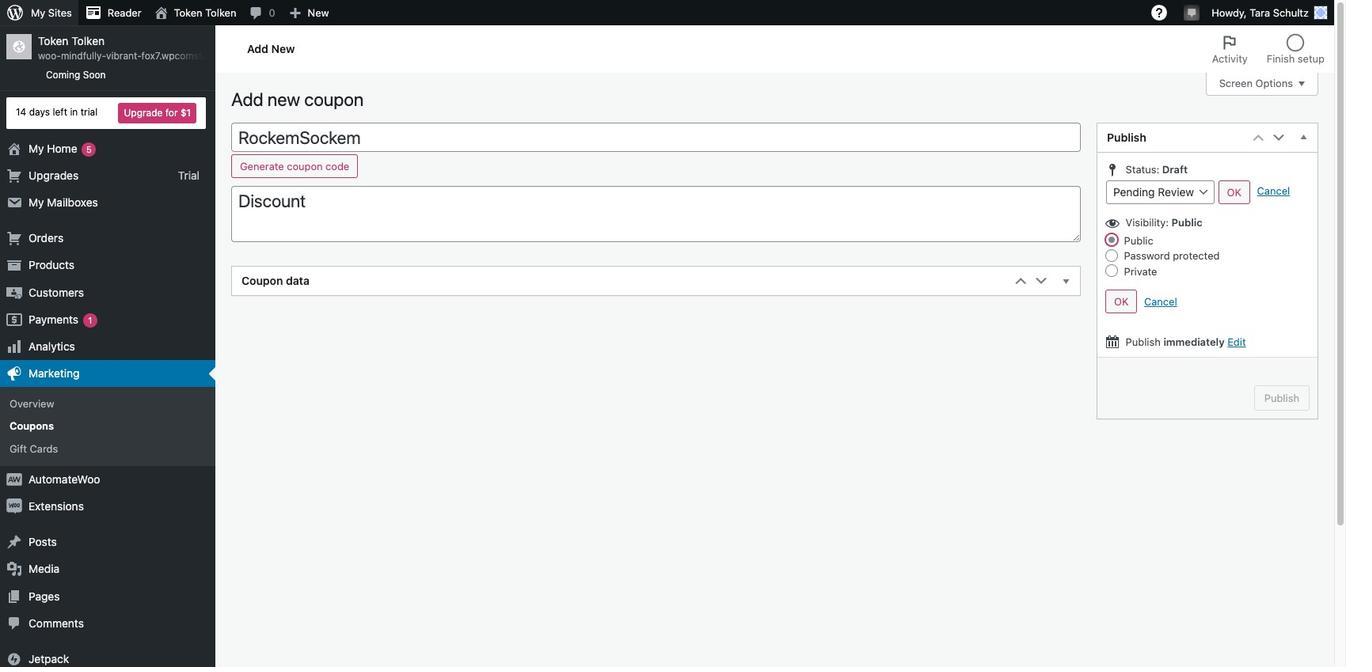 Task type: describe. For each thing, give the bounding box(es) containing it.
0 horizontal spatial cancel
[[1145, 296, 1178, 308]]

data
[[286, 274, 310, 288]]

media link
[[0, 556, 215, 584]]

analytics
[[29, 340, 75, 353]]

token tolken link
[[148, 0, 243, 25]]

publish for publish
[[1108, 131, 1147, 144]]

trial
[[81, 106, 98, 118]]

0
[[269, 6, 275, 19]]

screen options button
[[1206, 72, 1319, 96]]

edit button
[[1228, 336, 1247, 349]]

automatewoo
[[29, 473, 100, 486]]

new inside toolbar navigation
[[308, 6, 329, 19]]

howdy, tara schultz
[[1212, 6, 1310, 19]]

my for my home 5
[[29, 141, 44, 155]]

1
[[88, 315, 92, 325]]

cards
[[30, 443, 58, 455]]

soon
[[83, 69, 106, 81]]

screen options
[[1220, 77, 1294, 90]]

my sites
[[31, 6, 72, 19]]

marketing link
[[0, 361, 215, 388]]

overview link
[[0, 393, 215, 415]]

status:
[[1126, 163, 1160, 176]]

Private radio
[[1106, 265, 1119, 278]]

mindfully-
[[61, 50, 106, 62]]

overview
[[10, 398, 54, 411]]

0 vertical spatial ok link
[[1219, 181, 1251, 204]]

activity button
[[1203, 25, 1258, 73]]

password protected
[[1125, 250, 1220, 263]]

add new coupon
[[231, 89, 364, 110]]

gift cards
[[10, 443, 58, 455]]

customers link
[[0, 279, 215, 306]]

extensions link
[[0, 494, 215, 521]]

coming
[[46, 69, 80, 81]]

14
[[16, 106, 26, 118]]

analytics link
[[0, 333, 215, 361]]

pages
[[29, 590, 60, 603]]

orders
[[29, 231, 64, 245]]

0 horizontal spatial public
[[1125, 234, 1154, 247]]

token for token tolken
[[174, 6, 203, 19]]

add for add new
[[247, 42, 269, 55]]

draft
[[1163, 163, 1188, 176]]

0 vertical spatial coupon
[[304, 89, 364, 110]]

automatewoo link
[[0, 466, 215, 494]]

upgrade for $1 button
[[118, 103, 196, 123]]

posts link
[[0, 529, 215, 556]]

home
[[47, 141, 77, 155]]

jetpack
[[29, 653, 69, 666]]

my mailboxes link
[[0, 189, 215, 216]]

comments
[[29, 617, 84, 630]]

finish setup
[[1267, 52, 1325, 65]]

vibrant-
[[106, 50, 142, 62]]

5
[[86, 144, 92, 154]]

ok for the top ok link
[[1228, 186, 1242, 199]]

token tolken woo-mindfully-vibrant-fox7.wpcomstaging.com coming soon
[[38, 34, 249, 81]]

mailboxes
[[47, 196, 98, 209]]

status: draft
[[1123, 163, 1188, 176]]

comments link
[[0, 611, 215, 638]]

new
[[268, 89, 300, 110]]

for
[[165, 107, 178, 118]]

password
[[1125, 250, 1171, 263]]

products link
[[0, 252, 215, 279]]

coupons
[[10, 420, 54, 433]]

posts
[[29, 536, 57, 549]]

gift cards link
[[0, 438, 215, 460]]

upgrades
[[29, 169, 79, 182]]

my home 5
[[29, 141, 92, 155]]

$1
[[181, 107, 191, 118]]

1 horizontal spatial public
[[1172, 216, 1203, 229]]

my for my mailboxes
[[29, 196, 44, 209]]

my for my sites
[[31, 6, 45, 19]]



Task type: locate. For each thing, give the bounding box(es) containing it.
protected
[[1173, 250, 1220, 263]]

1 vertical spatial my
[[29, 141, 44, 155]]

cancel link
[[1254, 181, 1295, 203], [1141, 292, 1182, 314]]

payments
[[29, 313, 79, 326]]

0 vertical spatial cancel
[[1258, 185, 1291, 198]]

0 vertical spatial tolken
[[205, 6, 236, 19]]

ok link
[[1219, 181, 1251, 204], [1106, 290, 1138, 314]]

my
[[31, 6, 45, 19], [29, 141, 44, 155], [29, 196, 44, 209]]

screen
[[1220, 77, 1253, 90]]

1 vertical spatial cancel
[[1145, 296, 1178, 308]]

token up woo-
[[38, 34, 68, 48]]

coupon data
[[242, 274, 310, 288]]

upgrade for $1
[[124, 107, 191, 118]]

publish for publish immediately edit
[[1126, 336, 1161, 349]]

2 vertical spatial my
[[29, 196, 44, 209]]

options
[[1256, 77, 1294, 90]]

activity
[[1213, 52, 1248, 65]]

public
[[1172, 216, 1203, 229], [1125, 234, 1154, 247]]

jetpack link
[[0, 646, 215, 668]]

main menu navigation
[[0, 25, 249, 668]]

1 vertical spatial token
[[38, 34, 68, 48]]

my sites link
[[0, 0, 78, 25]]

1 vertical spatial publish
[[1126, 336, 1161, 349]]

1 horizontal spatial cancel link
[[1254, 181, 1295, 203]]

fox7.wpcomstaging.com
[[141, 50, 249, 62]]

left
[[53, 106, 67, 118]]

coupon left code
[[287, 160, 323, 173]]

1 horizontal spatial cancel
[[1258, 185, 1291, 198]]

None submit
[[1255, 386, 1310, 411]]

marketing
[[29, 367, 80, 380]]

0 horizontal spatial token
[[38, 34, 68, 48]]

0 vertical spatial token
[[174, 6, 203, 19]]

in
[[70, 106, 78, 118]]

0 horizontal spatial tolken
[[71, 34, 105, 48]]

tara
[[1250, 6, 1271, 19]]

1 vertical spatial ok
[[1115, 296, 1129, 308]]

14 days left in trial
[[16, 106, 98, 118]]

coupons link
[[0, 415, 215, 438]]

schultz
[[1274, 6, 1310, 19]]

immediately
[[1164, 336, 1225, 349]]

0 horizontal spatial cancel link
[[1141, 292, 1182, 314]]

ok link up protected
[[1219, 181, 1251, 204]]

1 horizontal spatial tolken
[[205, 6, 236, 19]]

trial
[[178, 169, 200, 182]]

days
[[29, 106, 50, 118]]

1 vertical spatial coupon
[[287, 160, 323, 173]]

publish
[[1108, 131, 1147, 144], [1126, 336, 1161, 349]]

generate
[[240, 160, 284, 173]]

cancel
[[1258, 185, 1291, 198], [1145, 296, 1178, 308]]

0 vertical spatial publish
[[1108, 131, 1147, 144]]

reader link
[[78, 0, 148, 25]]

private
[[1125, 265, 1158, 278]]

Public radio
[[1106, 234, 1119, 247]]

Description (optional) text field
[[231, 187, 1081, 243]]

ok for the left ok link
[[1115, 296, 1129, 308]]

public up protected
[[1172, 216, 1203, 229]]

add
[[247, 42, 269, 55], [231, 89, 264, 110]]

reader
[[108, 6, 142, 19]]

1 vertical spatial ok link
[[1106, 290, 1138, 314]]

ok link down the private radio
[[1106, 290, 1138, 314]]

finish setup button
[[1258, 25, 1335, 73]]

1 vertical spatial tolken
[[71, 34, 105, 48]]

add left new
[[231, 89, 264, 110]]

tolken up the mindfully-
[[71, 34, 105, 48]]

0 vertical spatial public
[[1172, 216, 1203, 229]]

finish
[[1267, 52, 1296, 65]]

1 horizontal spatial token
[[174, 6, 203, 19]]

notification image
[[1186, 6, 1199, 18]]

tolken inside toolbar navigation
[[205, 6, 236, 19]]

tolken for token tolken woo-mindfully-vibrant-fox7.wpcomstaging.com coming soon
[[71, 34, 105, 48]]

my down upgrades
[[29, 196, 44, 209]]

0 vertical spatial ok
[[1228, 186, 1242, 199]]

products
[[29, 259, 75, 272]]

orders link
[[0, 225, 215, 252]]

0 horizontal spatial ok
[[1115, 296, 1129, 308]]

1 vertical spatial add
[[231, 89, 264, 110]]

Password protected radio
[[1106, 250, 1119, 262]]

0 vertical spatial cancel link
[[1254, 181, 1295, 203]]

add for add new coupon
[[231, 89, 264, 110]]

0 horizontal spatial new
[[271, 42, 295, 55]]

new right 0
[[308, 6, 329, 19]]

payments 1
[[29, 313, 92, 326]]

tolken
[[205, 6, 236, 19], [71, 34, 105, 48]]

tolken inside token tolken woo-mindfully-vibrant-fox7.wpcomstaging.com coming soon
[[71, 34, 105, 48]]

0 vertical spatial new
[[308, 6, 329, 19]]

token for token tolken woo-mindfully-vibrant-fox7.wpcomstaging.com coming soon
[[38, 34, 68, 48]]

0 vertical spatial add
[[247, 42, 269, 55]]

1 horizontal spatial new
[[308, 6, 329, 19]]

token inside token tolken woo-mindfully-vibrant-fox7.wpcomstaging.com coming soon
[[38, 34, 68, 48]]

1 vertical spatial cancel link
[[1141, 292, 1182, 314]]

gift
[[10, 443, 27, 455]]

ok
[[1228, 186, 1242, 199], [1115, 296, 1129, 308]]

my mailboxes
[[29, 196, 98, 209]]

setup
[[1298, 52, 1325, 65]]

token inside token tolken link
[[174, 6, 203, 19]]

1 horizontal spatial ok
[[1228, 186, 1242, 199]]

code
[[326, 160, 350, 173]]

token tolken
[[174, 6, 236, 19]]

toolbar navigation
[[0, 0, 1335, 29]]

howdy,
[[1212, 6, 1247, 19]]

None text field
[[231, 123, 1081, 152]]

pages link
[[0, 584, 215, 611]]

new down 0
[[271, 42, 295, 55]]

woo-
[[38, 50, 61, 62]]

publish left immediately
[[1126, 336, 1161, 349]]

tab list containing activity
[[1203, 25, 1335, 73]]

publish immediately edit
[[1123, 336, 1247, 349]]

tab list
[[1203, 25, 1335, 73]]

tolken left 0 link
[[205, 6, 236, 19]]

edit
[[1228, 336, 1247, 349]]

coupon right new
[[304, 89, 364, 110]]

new link
[[282, 0, 336, 25]]

1 vertical spatial public
[[1125, 234, 1154, 247]]

0 horizontal spatial ok link
[[1106, 290, 1138, 314]]

add down 0 link
[[247, 42, 269, 55]]

generate coupon code
[[240, 160, 350, 173]]

generate coupon code link
[[231, 155, 358, 179]]

visibility: public
[[1123, 216, 1203, 229]]

coupon
[[304, 89, 364, 110], [287, 160, 323, 173]]

public up password
[[1125, 234, 1154, 247]]

token
[[174, 6, 203, 19], [38, 34, 68, 48]]

publish up status:
[[1108, 131, 1147, 144]]

1 horizontal spatial ok link
[[1219, 181, 1251, 204]]

customers
[[29, 286, 84, 299]]

1 vertical spatial new
[[271, 42, 295, 55]]

sites
[[48, 6, 72, 19]]

token up fox7.wpcomstaging.com
[[174, 6, 203, 19]]

upgrade
[[124, 107, 163, 118]]

0 vertical spatial my
[[31, 6, 45, 19]]

0 link
[[243, 0, 282, 25]]

media
[[29, 563, 60, 576]]

my left home
[[29, 141, 44, 155]]

extensions
[[29, 500, 84, 513]]

tolken for token tolken
[[205, 6, 236, 19]]

my inside toolbar navigation
[[31, 6, 45, 19]]

my left sites
[[31, 6, 45, 19]]

visibility:
[[1126, 216, 1169, 229]]



Task type: vqa. For each thing, say whether or not it's contained in the screenshot.
38
no



